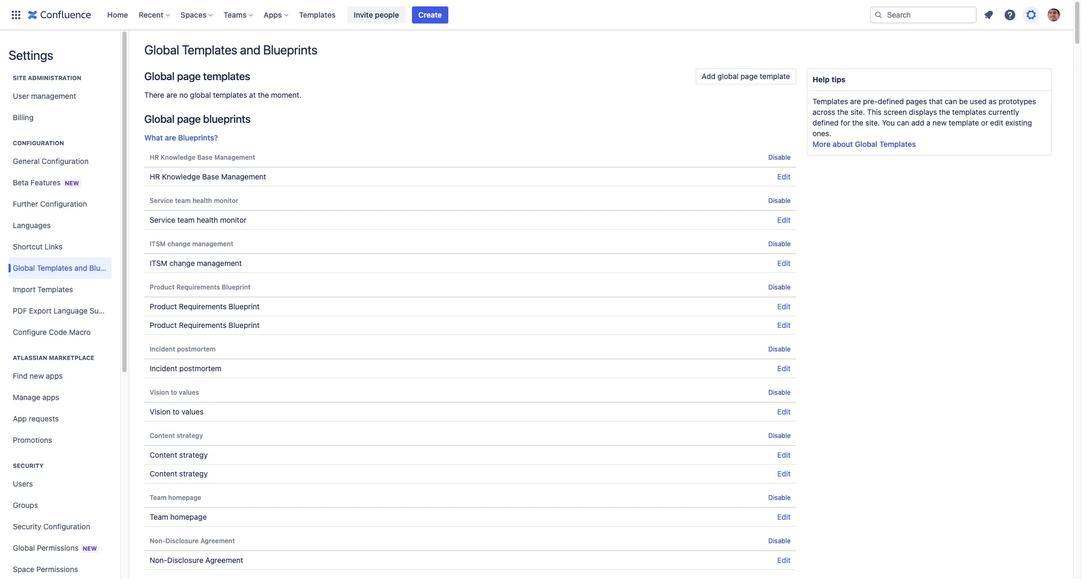 Task type: vqa. For each thing, say whether or not it's contained in the screenshot.
the status. inside the Explains the significance of an issue when it is moved in to this status. Descriptions of a status will appear in tooltips.
no



Task type: locate. For each thing, give the bounding box(es) containing it.
edit link for non-disclosure agreement
[[778, 556, 791, 565]]

and down teams dropdown button
[[240, 42, 260, 57]]

0 vertical spatial management
[[31, 91, 76, 100]]

are inside 'button'
[[165, 133, 176, 142]]

10 edit link from the top
[[778, 513, 791, 522]]

Search field
[[870, 6, 977, 23]]

7 edit link from the top
[[778, 407, 791, 416]]

0 vertical spatial global
[[718, 72, 739, 81]]

5 disable from the top
[[769, 345, 791, 353]]

requests
[[29, 414, 59, 423]]

0 vertical spatial permissions
[[37, 543, 79, 552]]

2 vertical spatial content
[[150, 469, 177, 478]]

0 vertical spatial new
[[65, 179, 79, 186]]

11 edit link from the top
[[778, 556, 791, 565]]

administration
[[28, 74, 81, 81]]

import templates
[[13, 285, 73, 294]]

1 vertical spatial disclosure
[[167, 556, 203, 565]]

0 vertical spatial service team health monitor
[[150, 197, 238, 205]]

site. down pre- at the right top
[[851, 107, 865, 117]]

edit link for vision to values
[[778, 407, 791, 416]]

disable link for service team health monitor
[[769, 197, 791, 205]]

configuration for further
[[40, 199, 87, 208]]

and
[[240, 42, 260, 57], [74, 264, 87, 273]]

global right add
[[718, 72, 739, 81]]

blueprints
[[263, 42, 318, 57], [89, 264, 124, 273]]

your profile and preferences image
[[1048, 8, 1061, 21]]

0 vertical spatial itsm change management
[[150, 240, 233, 248]]

further configuration link
[[9, 194, 112, 215]]

people
[[375, 10, 399, 19]]

2 team homepage from the top
[[150, 513, 207, 522]]

templates up pdf export language support 'link'
[[38, 285, 73, 294]]

8 edit link from the top
[[778, 451, 791, 460]]

1 vertical spatial monitor
[[220, 215, 247, 225]]

incident postmortem
[[150, 345, 216, 353], [150, 364, 222, 373]]

9 edit from the top
[[778, 469, 791, 478]]

add
[[912, 118, 925, 127]]

1 incident postmortem from the top
[[150, 345, 216, 353]]

security for security configuration
[[13, 522, 41, 531]]

1 team from the top
[[150, 494, 167, 502]]

1 team homepage from the top
[[150, 494, 201, 502]]

1 horizontal spatial defined
[[878, 97, 904, 106]]

2 service from the top
[[150, 215, 175, 225]]

management
[[214, 153, 255, 161], [221, 172, 266, 181]]

app requests
[[13, 414, 59, 423]]

agreement for edit
[[205, 556, 243, 565]]

recent button
[[136, 6, 174, 23]]

1 vertical spatial product requirements blueprint
[[150, 302, 260, 311]]

non-disclosure agreement for edit
[[150, 556, 243, 565]]

5 disable link from the top
[[769, 345, 791, 353]]

1 vertical spatial global templates and blueprints
[[13, 264, 124, 273]]

disable for hr knowledge base management
[[769, 153, 791, 161]]

to for edit
[[173, 407, 180, 416]]

1 vertical spatial strategy
[[179, 451, 208, 460]]

3 disable link from the top
[[769, 240, 791, 248]]

7 edit from the top
[[778, 407, 791, 416]]

11 edit from the top
[[778, 556, 791, 565]]

manage apps link
[[9, 387, 112, 408]]

change for disable
[[167, 240, 191, 248]]

vision to values
[[150, 389, 199, 397], [150, 407, 204, 416]]

product requirements blueprint
[[150, 283, 251, 291], [150, 302, 260, 311], [150, 321, 260, 330]]

1 vertical spatial values
[[182, 407, 204, 416]]

template left or
[[949, 118, 979, 127]]

service for edit
[[150, 215, 175, 225]]

2 disable link from the top
[[769, 197, 791, 205]]

invite people
[[354, 10, 399, 19]]

1 vertical spatial can
[[897, 118, 910, 127]]

templates down be
[[952, 107, 987, 117]]

1 vertical spatial and
[[74, 264, 87, 273]]

or
[[981, 118, 988, 127]]

permissions
[[37, 543, 79, 552], [36, 565, 78, 574]]

0 vertical spatial team
[[150, 494, 167, 502]]

apps down atlassian marketplace
[[46, 372, 63, 381]]

monitor for edit
[[220, 215, 247, 225]]

0 vertical spatial global templates and blueprints
[[144, 42, 318, 57]]

2 vertical spatial product requirements blueprint
[[150, 321, 260, 330]]

1 vertical spatial product
[[150, 302, 177, 311]]

are right the what
[[165, 133, 176, 142]]

global templates and blueprints link
[[9, 258, 124, 279]]

0 vertical spatial disclosure
[[165, 537, 199, 545]]

1 incident from the top
[[150, 345, 175, 353]]

2 edit from the top
[[778, 215, 791, 225]]

4 disable link from the top
[[769, 283, 791, 291]]

0 vertical spatial vision to values
[[150, 389, 199, 397]]

0 vertical spatial to
[[171, 389, 177, 397]]

1 hr knowledge base management from the top
[[150, 153, 255, 161]]

2 edit link from the top
[[778, 215, 791, 225]]

0 vertical spatial blueprints
[[263, 42, 318, 57]]

new up space permissions link
[[83, 545, 97, 552]]

4 edit link from the top
[[778, 302, 791, 311]]

1 vertical spatial management
[[221, 172, 266, 181]]

1 horizontal spatial site.
[[866, 118, 880, 127]]

disable
[[769, 153, 791, 161], [769, 197, 791, 205], [769, 240, 791, 248], [769, 283, 791, 291], [769, 345, 791, 353], [769, 389, 791, 397], [769, 432, 791, 440], [769, 494, 791, 502], [769, 537, 791, 545]]

templates up global page templates
[[182, 42, 237, 57]]

1 vertical spatial service
[[150, 215, 175, 225]]

2 non- from the top
[[150, 556, 167, 565]]

0 vertical spatial knowledge
[[161, 153, 196, 161]]

0 vertical spatial hr knowledge base management
[[150, 153, 255, 161]]

1 horizontal spatial new
[[83, 545, 97, 552]]

0 vertical spatial monitor
[[214, 197, 238, 205]]

1 vertical spatial global
[[190, 90, 211, 99]]

templates left at
[[213, 90, 247, 99]]

find
[[13, 372, 28, 381]]

product
[[150, 283, 175, 291], [150, 302, 177, 311], [150, 321, 177, 330]]

3 product from the top
[[150, 321, 177, 330]]

2 vertical spatial content strategy
[[150, 469, 208, 478]]

configuration up beta features new
[[42, 157, 89, 166]]

strategy
[[177, 432, 203, 440], [179, 451, 208, 460], [179, 469, 208, 478]]

edit
[[778, 172, 791, 181], [778, 215, 791, 225], [778, 259, 791, 268], [778, 302, 791, 311], [778, 321, 791, 330], [778, 364, 791, 373], [778, 407, 791, 416], [778, 451, 791, 460], [778, 469, 791, 478], [778, 513, 791, 522], [778, 556, 791, 565]]

1 vertical spatial non-disclosure agreement
[[150, 556, 243, 565]]

0 vertical spatial new
[[933, 118, 947, 127]]

9 edit link from the top
[[778, 469, 791, 478]]

templates up across
[[813, 97, 848, 106]]

6 edit link from the top
[[778, 364, 791, 373]]

1 hr from the top
[[150, 153, 159, 161]]

edit link
[[778, 172, 791, 181], [778, 215, 791, 225], [778, 259, 791, 268], [778, 302, 791, 311], [778, 321, 791, 330], [778, 364, 791, 373], [778, 407, 791, 416], [778, 451, 791, 460], [778, 469, 791, 478], [778, 513, 791, 522], [778, 556, 791, 565]]

1 vertical spatial homepage
[[170, 513, 207, 522]]

configure code macro
[[13, 328, 91, 337]]

new right find
[[30, 372, 44, 381]]

can down screen
[[897, 118, 910, 127]]

1 vertical spatial defined
[[813, 118, 839, 127]]

values for edit
[[182, 407, 204, 416]]

2 service team health monitor from the top
[[150, 215, 247, 225]]

new inside beta features new
[[65, 179, 79, 186]]

vision to values for disable
[[150, 389, 199, 397]]

2 hr from the top
[[150, 172, 160, 181]]

defined up screen
[[878, 97, 904, 106]]

at
[[249, 90, 256, 99]]

are left pre- at the right top
[[850, 97, 861, 106]]

0 vertical spatial content strategy
[[150, 432, 203, 440]]

non-
[[150, 537, 165, 545], [150, 556, 167, 565]]

site administration
[[13, 74, 81, 81]]

tips
[[832, 75, 846, 84]]

hr for disable
[[150, 153, 159, 161]]

1 vertical spatial permissions
[[36, 565, 78, 574]]

1 service team health monitor from the top
[[150, 197, 238, 205]]

blueprints up support
[[89, 264, 124, 273]]

8 edit from the top
[[778, 451, 791, 460]]

content strategy
[[150, 432, 203, 440], [150, 451, 208, 460], [150, 469, 208, 478]]

new right a
[[933, 118, 947, 127]]

0 vertical spatial management
[[214, 153, 255, 161]]

2 disable from the top
[[769, 197, 791, 205]]

configuration for security
[[43, 522, 90, 531]]

9 disable link from the top
[[769, 537, 791, 545]]

new for permissions
[[83, 545, 97, 552]]

itsm change management for edit
[[150, 259, 242, 268]]

global right about
[[855, 140, 878, 149]]

2 team from the top
[[150, 513, 168, 522]]

global up import
[[13, 264, 35, 273]]

0 vertical spatial security
[[13, 462, 44, 469]]

edit for service team health monitor
[[778, 215, 791, 225]]

configuration up general
[[13, 140, 64, 146]]

1 vertical spatial new
[[30, 372, 44, 381]]

0 horizontal spatial global templates and blueprints
[[13, 264, 124, 273]]

edit for content strategy
[[778, 469, 791, 478]]

apps up requests
[[42, 393, 59, 402]]

disable link for vision to values
[[769, 389, 791, 397]]

security down groups
[[13, 522, 41, 531]]

0 vertical spatial health
[[193, 197, 212, 205]]

team
[[175, 197, 191, 205], [177, 215, 195, 225]]

the right at
[[258, 90, 269, 99]]

postmortem
[[177, 345, 216, 353], [179, 364, 222, 373]]

0 vertical spatial agreement
[[200, 537, 235, 545]]

configure
[[13, 328, 47, 337]]

help tips
[[813, 75, 846, 84]]

vision to values for edit
[[150, 407, 204, 416]]

templates
[[299, 10, 336, 19], [182, 42, 237, 57], [813, 97, 848, 106], [880, 140, 916, 149], [37, 264, 72, 273], [38, 285, 73, 294]]

configuration inside security group
[[43, 522, 90, 531]]

1 horizontal spatial can
[[945, 97, 957, 106]]

1 vertical spatial health
[[197, 215, 218, 225]]

edit for incident postmortem
[[778, 364, 791, 373]]

1 vertical spatial management
[[192, 240, 233, 248]]

are inside 'templates are pre-defined pages that can be used as prototypes across the site. this screen displays the templates currently defined for the site. you can add a new template or edit existing ones. more about global templates'
[[850, 97, 861, 106]]

macro
[[69, 328, 91, 337]]

global templates and blueprints down "shortcut links" link
[[13, 264, 124, 273]]

the right for
[[853, 118, 864, 127]]

1 vertical spatial template
[[949, 118, 979, 127]]

3 disable from the top
[[769, 240, 791, 248]]

global inside security group
[[13, 543, 35, 552]]

existing
[[1006, 118, 1032, 127]]

1 horizontal spatial template
[[949, 118, 979, 127]]

3 edit link from the top
[[778, 259, 791, 268]]

1 vertical spatial change
[[169, 259, 195, 268]]

find new apps
[[13, 372, 63, 381]]

1 vertical spatial vision
[[150, 407, 171, 416]]

0 horizontal spatial new
[[30, 372, 44, 381]]

1 vertical spatial content
[[150, 451, 177, 460]]

1 non-disclosure agreement from the top
[[150, 537, 235, 545]]

values for disable
[[179, 389, 199, 397]]

security for security
[[13, 462, 44, 469]]

hr for edit
[[150, 172, 160, 181]]

permissions for global
[[37, 543, 79, 552]]

base
[[197, 153, 213, 161], [202, 172, 219, 181]]

templates inside "link"
[[37, 264, 72, 273]]

10 edit from the top
[[778, 513, 791, 522]]

global right the no
[[190, 90, 211, 99]]

atlassian marketplace group
[[9, 343, 112, 454]]

3 content from the top
[[150, 469, 177, 478]]

6 edit from the top
[[778, 364, 791, 373]]

across
[[813, 107, 836, 117]]

disable for non-disclosure agreement
[[769, 537, 791, 545]]

edit link for hr knowledge base management
[[778, 172, 791, 181]]

ones.
[[813, 129, 832, 138]]

1 vertical spatial incident postmortem
[[150, 364, 222, 373]]

management for disable
[[214, 153, 255, 161]]

0 vertical spatial itsm
[[150, 240, 166, 248]]

defined down across
[[813, 118, 839, 127]]

0 vertical spatial base
[[197, 153, 213, 161]]

service for disable
[[150, 197, 173, 205]]

2 security from the top
[[13, 522, 41, 531]]

health for disable
[[193, 197, 212, 205]]

displays
[[909, 107, 937, 117]]

shortcut links
[[13, 242, 63, 251]]

edit for product requirements blueprint
[[778, 321, 791, 330]]

there are no global templates at the moment.
[[144, 90, 302, 99]]

that
[[929, 97, 943, 106]]

vision
[[150, 389, 169, 397], [150, 407, 171, 416]]

for
[[841, 118, 851, 127]]

page right add
[[741, 72, 758, 81]]

0 vertical spatial incident postmortem
[[150, 345, 216, 353]]

global right collapse sidebar image
[[144, 42, 179, 57]]

management
[[31, 91, 76, 100], [192, 240, 233, 248], [197, 259, 242, 268]]

configuration for general
[[42, 157, 89, 166]]

1 vertical spatial base
[[202, 172, 219, 181]]

the
[[258, 90, 269, 99], [838, 107, 849, 117], [939, 107, 950, 117], [853, 118, 864, 127]]

permissions down security configuration link
[[37, 543, 79, 552]]

banner
[[0, 0, 1073, 30]]

templates right apps popup button
[[299, 10, 336, 19]]

collapse sidebar image
[[117, 35, 140, 57]]

are left the no
[[166, 90, 177, 99]]

new down general configuration link
[[65, 179, 79, 186]]

spaces
[[181, 10, 207, 19]]

1 horizontal spatial and
[[240, 42, 260, 57]]

0 horizontal spatial site.
[[851, 107, 865, 117]]

configuration group
[[9, 128, 124, 346]]

0 vertical spatial non-
[[150, 537, 165, 545]]

1 vertical spatial hr knowledge base management
[[150, 172, 266, 181]]

1 non- from the top
[[150, 537, 165, 545]]

9 disable from the top
[[769, 537, 791, 545]]

and down "shortcut links" link
[[74, 264, 87, 273]]

2 itsm change management from the top
[[150, 259, 242, 268]]

1 vertical spatial team
[[150, 513, 168, 522]]

5 edit link from the top
[[778, 321, 791, 330]]

permissions down global permissions new
[[36, 565, 78, 574]]

1 vertical spatial itsm
[[150, 259, 167, 268]]

what are blueprints?
[[144, 133, 218, 142]]

1 vertical spatial incident
[[150, 364, 177, 373]]

incident for edit
[[150, 364, 177, 373]]

0 vertical spatial strategy
[[177, 432, 203, 440]]

2 vision from the top
[[150, 407, 171, 416]]

service team health monitor
[[150, 197, 238, 205], [150, 215, 247, 225]]

billing
[[13, 113, 34, 122]]

4 edit from the top
[[778, 302, 791, 311]]

2 incident postmortem from the top
[[150, 364, 222, 373]]

global up space
[[13, 543, 35, 552]]

edit for team homepage
[[778, 513, 791, 522]]

template
[[760, 72, 790, 81], [949, 118, 979, 127]]

team homepage
[[150, 494, 201, 502], [150, 513, 207, 522]]

1 horizontal spatial new
[[933, 118, 947, 127]]

0 vertical spatial can
[[945, 97, 957, 106]]

page
[[177, 70, 201, 82], [741, 72, 758, 81], [177, 113, 201, 125]]

disable link for non-disclosure agreement
[[769, 537, 791, 545]]

1 vision to values from the top
[[150, 389, 199, 397]]

0 vertical spatial postmortem
[[177, 345, 216, 353]]

team for disable
[[175, 197, 191, 205]]

confluence image
[[28, 8, 91, 21], [28, 8, 91, 21]]

can left be
[[945, 97, 957, 106]]

2 incident from the top
[[150, 364, 177, 373]]

5 edit from the top
[[778, 321, 791, 330]]

2 vertical spatial requirements
[[179, 321, 227, 330]]

1 horizontal spatial global templates and blueprints
[[144, 42, 318, 57]]

global templates and blueprints
[[144, 42, 318, 57], [13, 264, 124, 273]]

templates up there are no global templates at the moment.
[[203, 70, 250, 82]]

blueprints?
[[178, 133, 218, 142]]

non-disclosure agreement
[[150, 537, 235, 545], [150, 556, 243, 565]]

management for disable
[[192, 240, 233, 248]]

2 hr knowledge base management from the top
[[150, 172, 266, 181]]

defined
[[878, 97, 904, 106], [813, 118, 839, 127]]

1 vertical spatial blueprints
[[89, 264, 124, 273]]

atlassian
[[13, 354, 47, 361]]

page up what are blueprints?
[[177, 113, 201, 125]]

page for templates
[[177, 70, 201, 82]]

new for features
[[65, 179, 79, 186]]

0 vertical spatial hr
[[150, 153, 159, 161]]

new inside global permissions new
[[83, 545, 97, 552]]

page up the no
[[177, 70, 201, 82]]

0 horizontal spatial defined
[[813, 118, 839, 127]]

7 disable from the top
[[769, 432, 791, 440]]

0 vertical spatial blueprint
[[222, 283, 251, 291]]

itsm for edit
[[150, 259, 167, 268]]

1 vertical spatial team homepage
[[150, 513, 207, 522]]

vision for edit
[[150, 407, 171, 416]]

1 itsm change management from the top
[[150, 240, 233, 248]]

help
[[813, 75, 830, 84]]

knowledge
[[161, 153, 196, 161], [162, 172, 200, 181]]

the up for
[[838, 107, 849, 117]]

1 disable link from the top
[[769, 153, 791, 161]]

1 horizontal spatial global
[[718, 72, 739, 81]]

1 vertical spatial templates
[[213, 90, 247, 99]]

team homepage for edit
[[150, 513, 207, 522]]

blueprint
[[222, 283, 251, 291], [229, 302, 260, 311], [229, 321, 260, 330]]

1 vertical spatial content strategy
[[150, 451, 208, 460]]

team
[[150, 494, 167, 502], [150, 513, 168, 522]]

2 vertical spatial product
[[150, 321, 177, 330]]

templates inside global element
[[299, 10, 336, 19]]

knowledge for edit
[[162, 172, 200, 181]]

8 disable from the top
[[769, 494, 791, 502]]

monitor for disable
[[214, 197, 238, 205]]

1 vertical spatial blueprint
[[229, 302, 260, 311]]

1 vertical spatial hr
[[150, 172, 160, 181]]

1 vertical spatial new
[[83, 545, 97, 552]]

0 vertical spatial service
[[150, 197, 173, 205]]

1 vertical spatial knowledge
[[162, 172, 200, 181]]

2 vertical spatial templates
[[952, 107, 987, 117]]

2 itsm from the top
[[150, 259, 167, 268]]

1 service from the top
[[150, 197, 173, 205]]

1 itsm from the top
[[150, 240, 166, 248]]

settings
[[9, 48, 53, 63]]

edit link for incident postmortem
[[778, 364, 791, 373]]

general configuration
[[13, 157, 89, 166]]

6 disable from the top
[[769, 389, 791, 397]]

1 content strategy from the top
[[150, 432, 203, 440]]

configuration up languages link
[[40, 199, 87, 208]]

1 security from the top
[[13, 462, 44, 469]]

service team health monitor for edit
[[150, 215, 247, 225]]

hr
[[150, 153, 159, 161], [150, 172, 160, 181]]

promotions
[[13, 436, 52, 445]]

8 disable link from the top
[[769, 494, 791, 502]]

1 edit from the top
[[778, 172, 791, 181]]

template left help
[[760, 72, 790, 81]]

global templates and blueprints down teams
[[144, 42, 318, 57]]

homepage for edit
[[170, 513, 207, 522]]

security up the "users" at the bottom left of the page
[[13, 462, 44, 469]]

0 vertical spatial homepage
[[168, 494, 201, 502]]

1 vertical spatial vision to values
[[150, 407, 204, 416]]

blueprints down apps popup button
[[263, 42, 318, 57]]

language
[[54, 306, 88, 315]]

non-disclosure agreement for disable
[[150, 537, 235, 545]]

vision for disable
[[150, 389, 169, 397]]

blueprints inside "link"
[[89, 264, 124, 273]]

search image
[[875, 10, 883, 19]]

3 edit from the top
[[778, 259, 791, 268]]

hr knowledge base management for disable
[[150, 153, 255, 161]]

shortcut links link
[[9, 236, 112, 258]]

2 non-disclosure agreement from the top
[[150, 556, 243, 565]]

add global page template link
[[696, 68, 796, 84]]

used
[[970, 97, 987, 106]]

itsm change management
[[150, 240, 233, 248], [150, 259, 242, 268]]

1 vision from the top
[[150, 389, 169, 397]]

global inside "link"
[[718, 72, 739, 81]]

2 vision to values from the top
[[150, 407, 204, 416]]

site. down this
[[866, 118, 880, 127]]

to for disable
[[171, 389, 177, 397]]

1 disable from the top
[[769, 153, 791, 161]]

2 product from the top
[[150, 302, 177, 311]]

settings icon image
[[1025, 8, 1038, 21]]

0 vertical spatial values
[[179, 389, 199, 397]]

6 disable link from the top
[[769, 389, 791, 397]]

1 edit link from the top
[[778, 172, 791, 181]]

disable for vision to values
[[769, 389, 791, 397]]

disclosure for edit
[[167, 556, 203, 565]]

appswitcher icon image
[[10, 8, 22, 21]]

configuration down groups link
[[43, 522, 90, 531]]

templates
[[203, 70, 250, 82], [213, 90, 247, 99], [952, 107, 987, 117]]

templates down links
[[37, 264, 72, 273]]

permissions for space
[[36, 565, 78, 574]]

content
[[150, 432, 175, 440], [150, 451, 177, 460], [150, 469, 177, 478]]

1 vertical spatial security
[[13, 522, 41, 531]]

further
[[13, 199, 38, 208]]

team homepage for disable
[[150, 494, 201, 502]]

base for disable
[[197, 153, 213, 161]]



Task type: describe. For each thing, give the bounding box(es) containing it.
further configuration
[[13, 199, 87, 208]]

a
[[927, 118, 931, 127]]

knowledge for disable
[[161, 153, 196, 161]]

non- for disable
[[150, 537, 165, 545]]

health for edit
[[197, 215, 218, 225]]

marketplace
[[49, 354, 94, 361]]

edit link for team homepage
[[778, 513, 791, 522]]

new inside atlassian marketplace group
[[30, 372, 44, 381]]

pdf export language support link
[[9, 300, 117, 322]]

2 vertical spatial blueprint
[[229, 321, 260, 330]]

4 disable from the top
[[769, 283, 791, 291]]

are for templates
[[850, 97, 861, 106]]

more
[[813, 140, 831, 149]]

import
[[13, 285, 35, 294]]

page inside "link"
[[741, 72, 758, 81]]

7 disable link from the top
[[769, 432, 791, 440]]

groups link
[[9, 495, 112, 516]]

global up there
[[144, 70, 175, 82]]

postmortem for disable
[[177, 345, 216, 353]]

postmortem for edit
[[179, 364, 222, 373]]

create link
[[412, 6, 448, 23]]

manage apps
[[13, 393, 59, 402]]

disclosure for disable
[[165, 537, 199, 545]]

spaces button
[[177, 6, 217, 23]]

base for edit
[[202, 172, 219, 181]]

edit link for product requirements blueprint
[[778, 321, 791, 330]]

code
[[49, 328, 67, 337]]

apps
[[264, 10, 282, 19]]

template inside "link"
[[760, 72, 790, 81]]

notification icon image
[[983, 8, 995, 21]]

there
[[144, 90, 164, 99]]

and inside "link"
[[74, 264, 87, 273]]

create
[[418, 10, 442, 19]]

disable link for itsm change management
[[769, 240, 791, 248]]

security group
[[9, 451, 112, 579]]

are for what
[[165, 133, 176, 142]]

site
[[13, 74, 26, 81]]

incident postmortem for edit
[[150, 364, 222, 373]]

0 horizontal spatial can
[[897, 118, 910, 127]]

global page blueprints
[[144, 113, 251, 125]]

disable for team homepage
[[769, 494, 791, 502]]

1 horizontal spatial blueprints
[[263, 42, 318, 57]]

disable link for incident postmortem
[[769, 345, 791, 353]]

general configuration link
[[9, 151, 112, 172]]

templates down you on the right of the page
[[880, 140, 916, 149]]

team for disable
[[150, 494, 167, 502]]

template inside 'templates are pre-defined pages that can be used as prototypes across the site. this screen displays the templates currently defined for the site. you can add a new template or edit existing ones. more about global templates'
[[949, 118, 979, 127]]

find new apps link
[[9, 366, 112, 387]]

are for there
[[166, 90, 177, 99]]

security configuration link
[[9, 516, 112, 538]]

page for blueprints
[[177, 113, 201, 125]]

pre-
[[863, 97, 878, 106]]

2 product requirements blueprint from the top
[[150, 302, 260, 311]]

0 vertical spatial site.
[[851, 107, 865, 117]]

space
[[13, 565, 34, 574]]

management for edit
[[197, 259, 242, 268]]

edit for itsm change management
[[778, 259, 791, 268]]

languages
[[13, 221, 51, 230]]

currently
[[989, 107, 1020, 117]]

promotions link
[[9, 430, 112, 451]]

users
[[13, 480, 33, 489]]

templates link
[[296, 6, 339, 23]]

the down that at the right
[[939, 107, 950, 117]]

links
[[45, 242, 63, 251]]

about
[[833, 140, 853, 149]]

global templates and blueprints inside "global templates and blueprints" "link"
[[13, 264, 124, 273]]

pdf
[[13, 306, 27, 315]]

templates are pre-defined pages that can be used as prototypes across the site. this screen displays the templates currently defined for the site. you can add a new template or edit existing ones. more about global templates
[[813, 97, 1037, 149]]

groups
[[13, 501, 38, 510]]

1 vertical spatial requirements
[[179, 302, 227, 311]]

agreement for disable
[[200, 537, 235, 545]]

teams button
[[220, 6, 257, 23]]

no
[[179, 90, 188, 99]]

space permissions link
[[9, 559, 112, 579]]

security configuration
[[13, 522, 90, 531]]

moment.
[[271, 90, 302, 99]]

banner containing home
[[0, 0, 1073, 30]]

2 vertical spatial strategy
[[179, 469, 208, 478]]

service team health monitor for disable
[[150, 197, 238, 205]]

incident postmortem for disable
[[150, 345, 216, 353]]

manage
[[13, 393, 40, 402]]

apps button
[[261, 6, 293, 23]]

be
[[959, 97, 968, 106]]

space permissions
[[13, 565, 78, 574]]

hr knowledge base management for edit
[[150, 172, 266, 181]]

edit link for content strategy
[[778, 469, 791, 478]]

beta features new
[[13, 178, 79, 187]]

invite
[[354, 10, 373, 19]]

languages link
[[9, 215, 112, 236]]

management inside site administration group
[[31, 91, 76, 100]]

disable for itsm change management
[[769, 240, 791, 248]]

edit for non-disclosure agreement
[[778, 556, 791, 565]]

1 content from the top
[[150, 432, 175, 440]]

features
[[31, 178, 61, 187]]

disable link for team homepage
[[769, 494, 791, 502]]

1 product requirements blueprint from the top
[[150, 283, 251, 291]]

user management link
[[9, 86, 112, 107]]

users link
[[9, 474, 112, 495]]

3 content strategy from the top
[[150, 469, 208, 478]]

user
[[13, 91, 29, 100]]

home link
[[104, 6, 131, 23]]

new inside 'templates are pre-defined pages that can be used as prototypes across the site. this screen displays the templates currently defined for the site. you can add a new template or edit existing ones. more about global templates'
[[933, 118, 947, 127]]

3 product requirements blueprint from the top
[[150, 321, 260, 330]]

more about global templates button
[[813, 139, 916, 150]]

edit link for itsm change management
[[778, 259, 791, 268]]

management for edit
[[221, 172, 266, 181]]

0 vertical spatial apps
[[46, 372, 63, 381]]

global inside 'templates are pre-defined pages that can be used as prototypes across the site. this screen displays the templates currently defined for the site. you can add a new template or edit existing ones. more about global templates'
[[855, 140, 878, 149]]

edit
[[991, 118, 1004, 127]]

teams
[[224, 10, 247, 19]]

2 content from the top
[[150, 451, 177, 460]]

disable for incident postmortem
[[769, 345, 791, 353]]

import templates link
[[9, 279, 112, 300]]

edit link for service team health monitor
[[778, 215, 791, 225]]

you
[[882, 118, 895, 127]]

team for edit
[[150, 513, 168, 522]]

what are blueprints? button
[[144, 133, 218, 143]]

blueprints
[[203, 113, 251, 125]]

pdf export language support
[[13, 306, 117, 315]]

prototypes
[[999, 97, 1037, 106]]

0 vertical spatial requirements
[[176, 283, 220, 291]]

help icon image
[[1004, 8, 1017, 21]]

recent
[[139, 10, 163, 19]]

0 vertical spatial defined
[[878, 97, 904, 106]]

global element
[[6, 0, 868, 30]]

shortcut
[[13, 242, 43, 251]]

disable for service team health monitor
[[769, 197, 791, 205]]

itsm change management for disable
[[150, 240, 233, 248]]

what
[[144, 133, 163, 142]]

1 product from the top
[[150, 283, 175, 291]]

support
[[90, 306, 117, 315]]

app requests link
[[9, 408, 112, 430]]

disable link for hr knowledge base management
[[769, 153, 791, 161]]

templates inside 'templates are pre-defined pages that can be used as prototypes across the site. this screen displays the templates currently defined for the site. you can add a new template or edit existing ones. more about global templates'
[[952, 107, 987, 117]]

atlassian marketplace
[[13, 354, 94, 361]]

add global page template
[[702, 72, 790, 81]]

0 vertical spatial templates
[[203, 70, 250, 82]]

itsm for disable
[[150, 240, 166, 248]]

global permissions new
[[13, 543, 97, 552]]

add
[[702, 72, 716, 81]]

0 horizontal spatial global
[[190, 90, 211, 99]]

edit for hr knowledge base management
[[778, 172, 791, 181]]

edit for vision to values
[[778, 407, 791, 416]]

app
[[13, 414, 27, 423]]

site administration group
[[9, 63, 112, 132]]

global up the what
[[144, 113, 175, 125]]

global inside "global templates and blueprints" "link"
[[13, 264, 35, 273]]

1 vertical spatial site.
[[866, 118, 880, 127]]

2 content strategy from the top
[[150, 451, 208, 460]]

change for edit
[[169, 259, 195, 268]]

general
[[13, 157, 40, 166]]

homepage for disable
[[168, 494, 201, 502]]

team for edit
[[177, 215, 195, 225]]

pages
[[906, 97, 927, 106]]

1 vertical spatial apps
[[42, 393, 59, 402]]

beta
[[13, 178, 29, 187]]

incident for disable
[[150, 345, 175, 353]]

non- for edit
[[150, 556, 167, 565]]

export
[[29, 306, 52, 315]]



